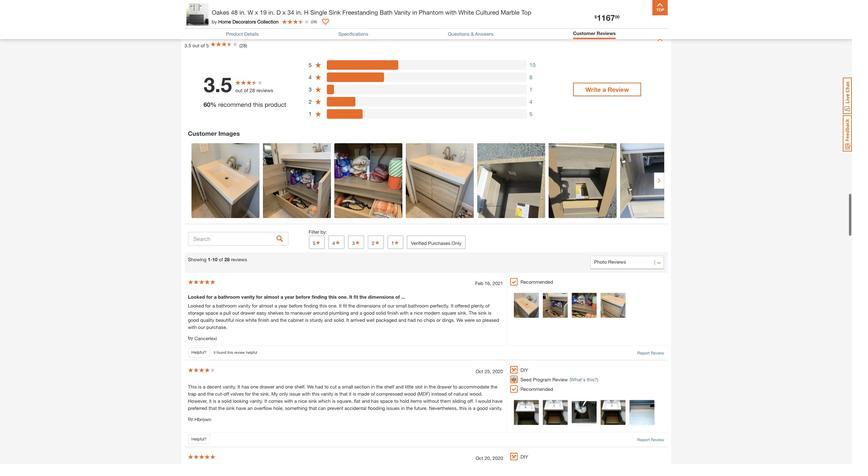 Task type: vqa. For each thing, say whether or not it's contained in the screenshot.
install
no



Task type: describe. For each thing, give the bounding box(es) containing it.
product details
[[226, 31, 259, 37]]

plenty
[[471, 303, 484, 309]]

1 horizontal spatial our
[[387, 303, 394, 309]]

the up arrived
[[359, 294, 367, 300]]

only
[[452, 240, 461, 246]]

report for feb 16, 2021
[[637, 350, 650, 355]]

showing for showing 1 - 10 of 28 reviews
[[188, 257, 206, 262]]

the down hold
[[406, 405, 413, 411]]

slot
[[415, 384, 423, 389]]

0 vertical spatial 10
[[530, 62, 536, 68]]

3.5 out of 5
[[185, 42, 209, 48]]

accommodate
[[459, 384, 489, 389]]

it up valves
[[238, 384, 240, 389]]

0 horizontal spatial it
[[209, 398, 212, 404]]

0 horizontal spatial customer reviews
[[185, 31, 240, 39]]

(what's
[[570, 377, 586, 382]]

it right solid.
[[346, 317, 349, 323]]

product
[[265, 101, 286, 108]]

showing 1 - 10 of 28 reviews
[[188, 257, 247, 262]]

&
[[471, 31, 474, 37]]

details
[[244, 31, 259, 37]]

0 vertical spatial reviews
[[256, 88, 273, 93]]

this right found
[[227, 350, 233, 354]]

the up instead
[[429, 384, 436, 389]]

16,
[[485, 280, 491, 286]]

good inside this is a decent vanity. it has one drawer and one shelf. we had to cut a small section in the shelf and little slot in the drawer to accommodate the trap and the cut-off valves for the sink. my only issue with this vanity is that it is made of compressed wood (mdf) instead of natural wood. however, it is a solid looking vanity. it comes with a nice sink which is square, flat and has space to hold items without them sliding off. i would have preferred that the sink have an overflow hole, something that can prevent accidental flooding issues in the future. nevertheless, this is a good vanity.
[[477, 405, 488, 411]]

0 vertical spatial before
[[296, 294, 310, 300]]

of up packaged
[[382, 303, 386, 309]]

0 vertical spatial finding
[[312, 294, 327, 300]]

is up 'flat'
[[353, 391, 356, 397]]

34
[[287, 9, 294, 16]]

by cancerlexi
[[188, 335, 217, 341]]

the
[[469, 310, 477, 316]]

in right slot at the bottom left of page
[[424, 384, 428, 389]]

by for by home decorators collection
[[212, 19, 217, 24]]

by for by cancerlexi
[[188, 335, 193, 341]]

the down shelves
[[280, 317, 287, 323]]

0 horizontal spatial finish
[[258, 317, 269, 323]]

helpful? for second 'helpful?' button from the top
[[191, 436, 207, 442]]

2020 for oct 25, 2020
[[493, 368, 503, 374]]

of left 22
[[435, 9, 439, 15]]

star symbol image for 1
[[394, 240, 400, 245]]

it up overflow at the left of the page
[[265, 398, 267, 404]]

the left shelf
[[376, 384, 383, 389]]

phantom
[[419, 9, 444, 16]]

cabinet
[[288, 317, 304, 323]]

1 vertical spatial vanity
[[238, 303, 251, 309]]

the down decent
[[207, 391, 214, 397]]

cultured
[[476, 9, 499, 16]]

storage
[[188, 310, 204, 316]]

and up arrived
[[350, 310, 358, 316]]

0 vertical spatial vanity
[[241, 294, 255, 300]]

hbrown
[[194, 416, 211, 422]]

of down product image
[[201, 42, 205, 48]]

in down hold
[[401, 405, 405, 411]]

3.5 for 3.5 out of 5
[[185, 42, 191, 48]]

the down oct 25, 2020
[[491, 384, 497, 389]]

0 vertical spatial almost
[[264, 294, 279, 300]]

0 vertical spatial vanity.
[[223, 384, 236, 389]]

showing for showing 1 - 4 of 22
[[407, 9, 425, 15]]

$
[[595, 14, 597, 19]]

)
[[316, 19, 317, 24]]

the up the "an"
[[252, 391, 259, 397]]

with down the only
[[284, 398, 293, 404]]

- for 10
[[210, 257, 212, 262]]

is down cut
[[335, 391, 338, 397]]

were
[[464, 317, 475, 323]]

this down sliding
[[459, 405, 467, 411]]

with down shelf. on the bottom left of the page
[[302, 391, 311, 397]]

quality
[[200, 317, 214, 323]]

report review for 2020
[[637, 437, 664, 442]]

2 horizontal spatial that
[[339, 391, 348, 397]]

3 button
[[348, 235, 364, 249]]

no
[[417, 317, 422, 323]]

0 vertical spatial nice
[[414, 310, 423, 316]]

can
[[318, 405, 326, 411]]

of left ...
[[395, 294, 400, 300]]

2021
[[493, 280, 503, 286]]

by:
[[321, 229, 327, 235]]

future.
[[414, 405, 428, 411]]

2 horizontal spatial drawer
[[437, 384, 452, 389]]

is down maneuver
[[305, 317, 308, 323]]

verified
[[411, 240, 427, 246]]

of up 60 % recommend this product
[[244, 88, 248, 93]]

3 for 3 found this review helpful
[[213, 350, 216, 354]]

2 looked from the top
[[188, 303, 204, 309]]

1 horizontal spatial 28
[[250, 88, 255, 93]]

bath
[[380, 9, 393, 16]]

product
[[226, 31, 243, 37]]

with down storage
[[188, 324, 197, 330]]

0 vertical spatial dimensions
[[368, 294, 394, 300]]

packaged
[[376, 317, 397, 323]]

hole,
[[273, 405, 284, 411]]

star symbol image for 4
[[335, 240, 341, 245]]

purchase.
[[206, 324, 227, 330]]

star icon image for 5
[[315, 62, 322, 68]]

2 recommended from the top
[[521, 386, 553, 392]]

helpful
[[246, 350, 257, 354]]

marble
[[501, 9, 520, 16]]

star symbol image
[[374, 240, 380, 245]]

1 horizontal spatial finish
[[387, 310, 399, 316]]

by home decorators collection
[[212, 19, 279, 24]]

top button
[[652, 0, 668, 15]]

product image image
[[186, 3, 208, 26]]

square,
[[337, 398, 353, 404]]

and up 'however,'
[[198, 391, 206, 397]]

questions & answers
[[448, 31, 493, 37]]

1 vertical spatial finding
[[304, 303, 318, 309]]

is up prevent
[[332, 398, 336, 404]]

1 helpful? button from the top
[[188, 347, 210, 357]]

20,
[[485, 455, 491, 461]]

looking
[[233, 398, 248, 404]]

is right 'this'
[[198, 384, 202, 389]]

cancerlexi
[[194, 335, 217, 341]]

of right "plenty"
[[485, 303, 490, 309]]

issue
[[289, 391, 300, 397]]

2 horizontal spatial 28
[[312, 19, 316, 24]]

w
[[248, 9, 253, 16]]

(28)
[[239, 42, 247, 48]]

1 horizontal spatial good
[[364, 310, 375, 316]]

report for oct 25, 2020
[[637, 437, 650, 442]]

square
[[442, 310, 456, 316]]

0 horizontal spatial our
[[198, 324, 205, 330]]

0 vertical spatial year
[[285, 294, 294, 300]]

is down cut-
[[213, 398, 216, 404]]

to up "natural"
[[453, 384, 457, 389]]

1 vertical spatial one.
[[328, 303, 338, 309]]

0 horizontal spatial 28
[[224, 257, 230, 262]]

this up plumbing
[[329, 294, 337, 300]]

program
[[533, 377, 551, 382]]

report review button for feb 16, 2021
[[637, 350, 664, 356]]

1 vertical spatial has
[[371, 398, 379, 404]]

chips
[[424, 317, 435, 323]]

in right section
[[371, 384, 375, 389]]

5 inside button
[[313, 240, 315, 246]]

shelf
[[384, 384, 394, 389]]

this
[[188, 384, 197, 389]]

little
[[405, 384, 414, 389]]

out of 28 reviews
[[235, 88, 273, 93]]

oct for oct 25, 2020
[[476, 368, 483, 374]]

and right packaged
[[398, 317, 406, 323]]

1 vertical spatial vanity.
[[250, 398, 263, 404]]

decorators
[[232, 19, 256, 24]]

1 horizontal spatial drawer
[[260, 384, 274, 389]]

oct 25, 2020
[[476, 368, 503, 374]]

1 horizontal spatial that
[[309, 405, 317, 411]]

easy
[[257, 310, 266, 316]]

1 vertical spatial year
[[278, 303, 288, 309]]

0 vertical spatial has
[[242, 384, 249, 389]]

48
[[231, 9, 238, 16]]

arrived
[[350, 317, 365, 323]]

offered
[[455, 303, 470, 309]]

the up plumbing
[[348, 303, 355, 309]]

(
[[311, 19, 312, 24]]

hold
[[400, 398, 409, 404]]

star icon image for 1
[[315, 111, 322, 117]]

caret image
[[657, 37, 663, 43]]

sink inside "looked for a bathroom vanity for almost a year before finding this one. it fit the dimensions of ... looked for a bathroom vanity for almost a year before finding this one. it fit the dimensions of our small bathroom perfectly. it offered plenty of storage space a pull out drawer easy shelves to maneuver around plumbing and a good solid finish with a nice modern square sink. the sink is good quality beautiful nice white finish and the cabinet is sturdy and solid. it arrived well packaged and had no chips or dings. we were so pleased with our purchase."
[[478, 310, 487, 316]]

the down cut-
[[218, 405, 225, 411]]

solid inside this is a decent vanity. it has one drawer and one shelf. we had to cut a small section in the shelf and little slot in the drawer to accommodate the trap and the cut-off valves for the sink. my only issue with this vanity is that it is made of compressed wood (mdf) instead of natural wood. however, it is a solid looking vanity. it comes with a nice sink which is square, flat and has space to hold items without them sliding off. i would have preferred that the sink have an overflow hole, something that can prevent accidental flooding issues in the future. nevertheless, this is a good vanity.
[[222, 398, 232, 404]]

2 vertical spatial sink
[[226, 405, 235, 411]]

trap
[[188, 391, 196, 397]]

well
[[366, 317, 375, 323]]

by hbrown
[[188, 416, 211, 422]]

3.5 for 3.5
[[204, 73, 232, 97]]

customer images
[[188, 130, 240, 137]]

for inside this is a decent vanity. it has one drawer and one shelf. we had to cut a small section in the shelf and little slot in the drawer to accommodate the trap and the cut-off valves for the sink. my only issue with this vanity is that it is made of compressed wood (mdf) instead of natural wood. however, it is a solid looking vanity. it comes with a nice sink which is square, flat and has space to hold items without them sliding off. i would have preferred that the sink have an overflow hole, something that can prevent accidental flooding issues in the future. nevertheless, this is a good vanity.
[[245, 391, 251, 397]]

overflow
[[254, 405, 272, 411]]

to left cut
[[324, 384, 329, 389]]

would
[[478, 398, 491, 404]]

nice inside this is a decent vanity. it has one drawer and one shelf. we had to cut a small section in the shelf and little slot in the drawer to accommodate the trap and the cut-off valves for the sink. my only issue with this vanity is that it is made of compressed wood (mdf) instead of natural wood. however, it is a solid looking vanity. it comes with a nice sink which is square, flat and has space to hold items without them sliding off. i would have preferred that the sink have an overflow hole, something that can prevent accidental flooding issues in the future. nevertheless, this is a good vanity.
[[298, 398, 307, 404]]

1 vertical spatial almost
[[259, 303, 273, 309]]

we inside this is a decent vanity. it has one drawer and one shelf. we had to cut a small section in the shelf and little slot in the drawer to accommodate the trap and the cut-off valves for the sink. my only issue with this vanity is that it is made of compressed wood (mdf) instead of natural wood. however, it is a solid looking vanity. it comes with a nice sink which is square, flat and has space to hold items without them sliding off. i would have preferred that the sink have an overflow hole, something that can prevent accidental flooding issues in the future. nevertheless, this is a good vanity.
[[307, 384, 314, 389]]

feb
[[475, 280, 483, 286]]

in right 'vanity'
[[412, 9, 417, 16]]

0 horizontal spatial good
[[188, 317, 199, 323]]

filter by:
[[309, 229, 327, 235]]

only
[[279, 391, 288, 397]]

to up the issues
[[394, 398, 399, 404]]

we inside "looked for a bathroom vanity for almost a year before finding this one. it fit the dimensions of ... looked for a bathroom vanity for almost a year before finding this one. it fit the dimensions of our small bathroom perfectly. it offered plenty of storage space a pull out drawer easy shelves to maneuver around plumbing and a good solid finish with a nice modern square sink. the sink is good quality beautiful nice white finish and the cabinet is sturdy and solid. it arrived well packaged and had no chips or dings. we were so pleased with our purchase."
[[456, 317, 463, 323]]

1 vertical spatial dimensions
[[356, 303, 381, 309]]

and down the made
[[362, 398, 370, 404]]

0 horizontal spatial reviews
[[215, 31, 240, 39]]

and left little
[[396, 384, 404, 389]]

had inside "looked for a bathroom vanity for almost a year before finding this one. it fit the dimensions of ... looked for a bathroom vanity for almost a year before finding this one. it fit the dimensions of our small bathroom perfectly. it offered plenty of storage space a pull out drawer easy shelves to maneuver around plumbing and a good solid finish with a nice modern square sink. the sink is good quality beautiful nice white finish and the cabinet is sturdy and solid. it arrived well packaged and had no chips or dings. we were so pleased with our purchase."
[[408, 317, 416, 323]]

1 vertical spatial out
[[235, 88, 243, 93]]

it up square on the bottom
[[451, 303, 454, 309]]

customer down $
[[573, 30, 595, 36]]

my
[[271, 391, 278, 397]]

hbrown button
[[194, 416, 211, 423]]

showing 1 - 4 of 22
[[407, 9, 446, 15]]

space inside this is a decent vanity. it has one drawer and one shelf. we had to cut a small section in the shelf and little slot in the drawer to accommodate the trap and the cut-off valves for the sink. my only issue with this vanity is that it is made of compressed wood (mdf) instead of natural wood. however, it is a solid looking vanity. it comes with a nice sink which is square, flat and has space to hold items without them sliding off. i would have preferred that the sink have an overflow hole, something that can prevent accidental flooding issues in the future. nevertheless, this is a good vanity.
[[380, 398, 393, 404]]

cancerlexi button
[[194, 335, 217, 342]]

1 horizontal spatial fit
[[354, 294, 358, 300]]

review
[[234, 350, 245, 354]]



Task type: locate. For each thing, give the bounding box(es) containing it.
small down ...
[[396, 303, 407, 309]]

0 horizontal spatial 10
[[212, 257, 218, 262]]

x right w
[[255, 9, 258, 16]]

have right "would"
[[492, 398, 503, 404]]

3 for 3 button
[[352, 240, 355, 246]]

questions
[[448, 31, 470, 37]]

1 oct from the top
[[476, 368, 483, 374]]

customer reviews
[[573, 30, 616, 36], [185, 31, 240, 39]]

2 vertical spatial nice
[[298, 398, 307, 404]]

star icon image
[[315, 62, 322, 68], [315, 74, 322, 81], [315, 86, 322, 93], [315, 98, 322, 105], [315, 111, 322, 117]]

issues
[[386, 405, 400, 411]]

customer left images
[[188, 130, 217, 137]]

and up the only
[[276, 384, 284, 389]]

star symbol image for 5
[[315, 240, 321, 245]]

2 star icon image from the top
[[315, 74, 322, 81]]

a inside button
[[603, 86, 606, 93]]

star symbol image right star symbol icon on the left bottom of the page
[[394, 240, 400, 245]]

accidental
[[345, 405, 366, 411]]

1 horizontal spatial vanity.
[[250, 398, 263, 404]]

1 vertical spatial nice
[[235, 317, 244, 323]]

10 up 8 on the top right of page
[[530, 62, 536, 68]]

d
[[277, 9, 281, 16]]

one
[[250, 384, 258, 389], [285, 384, 293, 389]]

this?)
[[587, 377, 598, 382]]

0 vertical spatial have
[[492, 398, 503, 404]]

customer reviews button
[[573, 30, 616, 37], [573, 30, 616, 36]]

2 vertical spatial 3
[[213, 350, 216, 354]]

1 horizontal spatial space
[[380, 398, 393, 404]]

navigation
[[393, 0, 459, 2]]

has up valves
[[242, 384, 249, 389]]

prevent
[[327, 405, 343, 411]]

white
[[458, 9, 474, 16]]

1 vertical spatial oct
[[476, 455, 483, 461]]

1 horizontal spatial 10
[[530, 62, 536, 68]]

1 vertical spatial 10
[[212, 257, 218, 262]]

1 helpful? from the top
[[191, 350, 207, 355]]

for
[[206, 294, 213, 300], [256, 294, 262, 300], [205, 303, 211, 309], [252, 303, 258, 309], [245, 391, 251, 397]]

to up cabinet
[[285, 310, 289, 316]]

in.
[[239, 9, 246, 16], [268, 9, 275, 16], [296, 9, 302, 16]]

to inside "looked for a bathroom vanity for almost a year before finding this one. it fit the dimensions of ... looked for a bathroom vanity for almost a year before finding this one. it fit the dimensions of our small bathroom perfectly. it offered plenty of storage space a pull out drawer easy shelves to maneuver around plumbing and a good solid finish with a nice modern square sink. the sink is good quality beautiful nice white finish and the cabinet is sturdy and solid. it arrived well packaged and had no chips or dings. we were so pleased with our purchase."
[[285, 310, 289, 316]]

1 horizontal spatial sink
[[308, 398, 317, 404]]

0 horizontal spatial that
[[209, 405, 217, 411]]

recommended
[[521, 279, 553, 285], [521, 386, 553, 392]]

3 star icon image from the top
[[315, 86, 322, 93]]

modern
[[424, 310, 441, 316]]

oct left the 25,
[[476, 368, 483, 374]]

natural
[[454, 391, 468, 397]]

white
[[245, 317, 257, 323]]

small
[[396, 303, 407, 309], [342, 384, 353, 389]]

1 vertical spatial fit
[[343, 303, 347, 309]]

0 vertical spatial report
[[637, 350, 650, 355]]

1 vertical spatial good
[[188, 317, 199, 323]]

we
[[456, 317, 463, 323], [307, 384, 314, 389]]

0 horizontal spatial sink
[[226, 405, 235, 411]]

2 one from the left
[[285, 384, 293, 389]]

helpful? for 1st 'helpful?' button from the top of the page
[[191, 350, 207, 355]]

1 horizontal spatial one.
[[338, 294, 348, 300]]

sliding
[[452, 398, 466, 404]]

verified purchases only
[[411, 240, 461, 246]]

0 vertical spatial our
[[387, 303, 394, 309]]

looked for a bathroom vanity for almost a year before finding this one. it fit the dimensions of ... looked for a bathroom vanity for almost a year before finding this one. it fit the dimensions of our small bathroom perfectly. it offered plenty of storage space a pull out drawer easy shelves to maneuver around plumbing and a good solid finish with a nice modern square sink. the sink is good quality beautiful nice white finish and the cabinet is sturdy and solid. it arrived well packaged and had no chips or dings. we were so pleased with our purchase.
[[188, 294, 499, 330]]

reviews
[[597, 30, 616, 36], [215, 31, 240, 39]]

star symbol image inside "5" button
[[315, 240, 321, 245]]

flooding
[[368, 405, 385, 411]]

almost up shelves
[[264, 294, 279, 300]]

2 vertical spatial by
[[188, 416, 193, 421]]

feb 16, 2021
[[475, 280, 503, 286]]

0 vertical spatial fit
[[354, 294, 358, 300]]

this up around at the left bottom
[[319, 303, 327, 309]]

1 horizontal spatial showing
[[407, 9, 425, 15]]

0 vertical spatial it
[[349, 391, 352, 397]]

by inside by cancerlexi
[[188, 335, 193, 341]]

3 inside button
[[352, 240, 355, 246]]

2 helpful? button from the top
[[188, 434, 210, 444]]

live chat image
[[843, 78, 852, 114]]

0 vertical spatial 3
[[309, 86, 312, 93]]

2 oct from the top
[[476, 455, 483, 461]]

%
[[210, 101, 217, 108]]

2 star symbol image from the left
[[335, 240, 341, 245]]

by left the home
[[212, 19, 217, 24]]

0 vertical spatial 2020
[[493, 368, 503, 374]]

this is a decent vanity. it has one drawer and one shelf. we had to cut a small section in the shelf and little slot in the drawer to accommodate the trap and the cut-off valves for the sink. my only issue with this vanity is that it is made of compressed wood (mdf) instead of natural wood. however, it is a solid looking vanity. it comes with a nice sink which is square, flat and has space to hold items without them sliding off. i would have preferred that the sink have an overflow hole, something that can prevent accidental flooding issues in the future. nevertheless, this is a good vanity.
[[188, 384, 503, 411]]

1 vertical spatial reviews
[[231, 257, 247, 262]]

2 helpful? from the top
[[191, 436, 207, 442]]

collection
[[257, 19, 279, 24]]

1 vertical spatial report review button
[[637, 437, 664, 443]]

1 horizontal spatial has
[[371, 398, 379, 404]]

small inside this is a decent vanity. it has one drawer and one shelf. we had to cut a small section in the shelf and little slot in the drawer to accommodate the trap and the cut-off valves for the sink. my only issue with this vanity is that it is made of compressed wood (mdf) instead of natural wood. however, it is a solid looking vanity. it comes with a nice sink which is square, flat and has space to hold items without them sliding off. i would have preferred that the sink have an overflow hole, something that can prevent accidental flooding issues in the future. nevertheless, this is a good vanity.
[[342, 384, 353, 389]]

0 vertical spatial recommended
[[521, 279, 553, 285]]

an
[[247, 405, 253, 411]]

reviews down the 1167
[[597, 30, 616, 36]]

solid inside "looked for a bathroom vanity for almost a year before finding this one. it fit the dimensions of ... looked for a bathroom vanity for almost a year before finding this one. it fit the dimensions of our small bathroom perfectly. it offered plenty of storage space a pull out drawer easy shelves to maneuver around plumbing and a good solid finish with a nice modern square sink. the sink is good quality beautiful nice white finish and the cabinet is sturdy and solid. it arrived well packaged and had no chips or dings. we were so pleased with our purchase."
[[376, 310, 386, 316]]

had inside this is a decent vanity. it has one drawer and one shelf. we had to cut a small section in the shelf and little slot in the drawer to accommodate the trap and the cut-off valves for the sink. my only issue with this vanity is that it is made of compressed wood (mdf) instead of natural wood. however, it is a solid looking vanity. it comes with a nice sink which is square, flat and has space to hold items without them sliding off. i would have preferred that the sink have an overflow hole, something that can prevent accidental flooding issues in the future. nevertheless, this is a good vanity.
[[315, 384, 323, 389]]

25,
[[485, 368, 491, 374]]

0 vertical spatial diy
[[521, 367, 528, 373]]

star icon image for 3
[[315, 86, 322, 93]]

out inside "looked for a bathroom vanity for almost a year before finding this one. it fit the dimensions of ... looked for a bathroom vanity for almost a year before finding this one. it fit the dimensions of our small bathroom perfectly. it offered plenty of storage space a pull out drawer easy shelves to maneuver around plumbing and a good solid finish with a nice modern square sink. the sink is good quality beautiful nice white finish and the cabinet is sturdy and solid. it arrived well packaged and had no chips or dings. we were so pleased with our purchase."
[[232, 310, 239, 316]]

by inside the by hbrown
[[188, 416, 193, 421]]

2020 for oct 20, 2020
[[493, 455, 503, 461]]

and down shelves
[[271, 317, 279, 323]]

2 horizontal spatial sink
[[478, 310, 487, 316]]

0 vertical spatial out
[[192, 42, 199, 48]]

1 vertical spatial space
[[380, 398, 393, 404]]

space inside "looked for a bathroom vanity for almost a year before finding this one. it fit the dimensions of ... looked for a bathroom vanity for almost a year before finding this one. it fit the dimensions of our small bathroom perfectly. it offered plenty of storage space a pull out drawer easy shelves to maneuver around plumbing and a good solid finish with a nice modern square sink. the sink is good quality beautiful nice white finish and the cabinet is sturdy and solid. it arrived well packaged and had no chips or dings. we were so pleased with our purchase."
[[205, 310, 218, 316]]

1 vertical spatial we
[[307, 384, 314, 389]]

oct left 20,
[[476, 455, 483, 461]]

purchases
[[428, 240, 450, 246]]

that up hbrown button
[[209, 405, 217, 411]]

0 horizontal spatial small
[[342, 384, 353, 389]]

dimensions left ...
[[368, 294, 394, 300]]

report review button for oct 25, 2020
[[637, 437, 664, 443]]

2 report from the top
[[637, 437, 650, 442]]

0 horizontal spatial solid
[[222, 398, 232, 404]]

0 vertical spatial -
[[429, 9, 431, 15]]

4 star symbol image from the left
[[394, 240, 400, 245]]

3.5
[[185, 42, 191, 48], [204, 73, 232, 97]]

2 report review from the top
[[637, 437, 664, 442]]

helpful? down by cancerlexi
[[191, 350, 207, 355]]

x
[[255, 9, 258, 16], [283, 9, 286, 16]]

0 vertical spatial 3.5
[[185, 42, 191, 48]]

customer reviews up 3.5 out of 5
[[185, 31, 240, 39]]

1 vertical spatial looked
[[188, 303, 204, 309]]

vanity. up off
[[223, 384, 236, 389]]

one up the "an"
[[250, 384, 258, 389]]

1 looked from the top
[[188, 294, 205, 300]]

sink down the looking
[[226, 405, 235, 411]]

we right shelf. on the bottom left of the page
[[307, 384, 314, 389]]

had left no
[[408, 317, 416, 323]]

sink left which
[[308, 398, 317, 404]]

sink. inside this is a decent vanity. it has one drawer and one shelf. we had to cut a small section in the shelf and little slot in the drawer to accommodate the trap and the cut-off valves for the sink. my only issue with this vanity is that it is made of compressed wood (mdf) instead of natural wood. however, it is a solid looking vanity. it comes with a nice sink which is square, flat and has space to hold items without them sliding off. i would have preferred that the sink have an overflow hole, something that can prevent accidental flooding issues in the future. nevertheless, this is a good vanity.
[[260, 391, 270, 397]]

by
[[212, 19, 217, 24], [188, 335, 193, 341], [188, 416, 193, 421]]

1 vertical spatial helpful?
[[191, 436, 207, 442]]

2 button
[[368, 235, 384, 249]]

0 horizontal spatial showing
[[188, 257, 206, 262]]

dimensions up well
[[356, 303, 381, 309]]

1 vertical spatial before
[[289, 303, 302, 309]]

out up recommend
[[235, 88, 243, 93]]

report review for 2021
[[637, 350, 664, 355]]

1 report from the top
[[637, 350, 650, 355]]

2 in. from the left
[[268, 9, 275, 16]]

solid.
[[334, 317, 345, 323]]

1167
[[597, 13, 615, 22]]

5 button
[[309, 235, 325, 249]]

3 in. from the left
[[296, 9, 302, 16]]

2 horizontal spatial good
[[477, 405, 488, 411]]

5 star icon image from the top
[[315, 111, 322, 117]]

3.5 up % at the left
[[204, 73, 232, 97]]

1 horizontal spatial customer reviews
[[573, 30, 616, 36]]

1 star symbol image from the left
[[315, 240, 321, 245]]

a
[[603, 86, 606, 93], [214, 294, 217, 300], [281, 294, 283, 300], [212, 303, 215, 309], [275, 303, 277, 309], [220, 310, 222, 316], [360, 310, 362, 316], [410, 310, 413, 316], [203, 384, 205, 389], [338, 384, 341, 389], [218, 398, 220, 404], [294, 398, 297, 404], [473, 405, 476, 411]]

2 report review button from the top
[[637, 437, 664, 443]]

1 recommended from the top
[[521, 279, 553, 285]]

solid up packaged
[[376, 310, 386, 316]]

1 vertical spatial report
[[637, 437, 650, 442]]

solid
[[376, 310, 386, 316], [222, 398, 232, 404]]

our
[[387, 303, 394, 309], [198, 324, 205, 330]]

(what's this?)
[[570, 377, 598, 382]]

before
[[296, 294, 310, 300], [289, 303, 302, 309]]

0 horizontal spatial 3
[[213, 350, 216, 354]]

1 horizontal spatial solid
[[376, 310, 386, 316]]

drawer up instead
[[437, 384, 452, 389]]

verified purchases only button
[[407, 235, 466, 249]]

0 horizontal spatial sink.
[[260, 391, 270, 397]]

0 vertical spatial good
[[364, 310, 375, 316]]

1 inside "button"
[[391, 240, 394, 246]]

of right the made
[[371, 391, 375, 397]]

28 down search text box
[[224, 257, 230, 262]]

helpful? button down the by hbrown
[[188, 434, 210, 444]]

oct for oct 20, 2020
[[476, 455, 483, 461]]

pleased
[[482, 317, 499, 323]]

oakes
[[212, 9, 229, 16]]

28 down single
[[312, 19, 316, 24]]

had
[[408, 317, 416, 323], [315, 384, 323, 389]]

by for by hbrown
[[188, 416, 193, 421]]

with left 'white'
[[445, 9, 457, 16]]

0 vertical spatial sink
[[478, 310, 487, 316]]

1 report review from the top
[[637, 350, 664, 355]]

4 star icon image from the top
[[315, 98, 322, 105]]

1 horizontal spatial reviews
[[597, 30, 616, 36]]

it up plumbing
[[339, 303, 342, 309]]

flat
[[354, 398, 360, 404]]

our down quality
[[198, 324, 205, 330]]

0 vertical spatial oct
[[476, 368, 483, 374]]

0 vertical spatial one.
[[338, 294, 348, 300]]

so
[[476, 317, 481, 323]]

1 vertical spatial have
[[236, 405, 246, 411]]

seed
[[521, 377, 532, 382]]

1 horizontal spatial one
[[285, 384, 293, 389]]

0 horizontal spatial 2
[[309, 98, 312, 105]]

2 vertical spatial vanity.
[[489, 405, 503, 411]]

- for 4
[[429, 9, 431, 15]]

customer up 3.5 out of 5
[[185, 31, 213, 39]]

star symbol image inside 3 button
[[355, 240, 360, 245]]

1 vertical spatial 3
[[352, 240, 355, 246]]

1 horizontal spatial we
[[456, 317, 463, 323]]

cut-
[[215, 391, 224, 397]]

feedback link image
[[843, 115, 852, 152]]

this up which
[[312, 391, 319, 397]]

2 x from the left
[[283, 9, 286, 16]]

reviews up product
[[256, 88, 273, 93]]

1 x from the left
[[255, 9, 258, 16]]

fit up arrived
[[354, 294, 358, 300]]

top
[[521, 9, 531, 16]]

space up quality
[[205, 310, 218, 316]]

is down off.
[[468, 405, 472, 411]]

vanity
[[394, 9, 411, 16]]

2020
[[493, 368, 503, 374], [493, 455, 503, 461]]

10
[[530, 62, 536, 68], [212, 257, 218, 262]]

reviews down the home
[[215, 31, 240, 39]]

2 inside button
[[372, 240, 374, 246]]

that up square,
[[339, 391, 348, 397]]

sink. down offered
[[458, 310, 468, 316]]

home
[[218, 19, 231, 24]]

sink
[[329, 9, 341, 16]]

dimensions
[[368, 294, 394, 300], [356, 303, 381, 309]]

1 vertical spatial 2
[[372, 240, 374, 246]]

valves
[[230, 391, 244, 397]]

1 vertical spatial diy
[[521, 454, 528, 460]]

0 vertical spatial solid
[[376, 310, 386, 316]]

star symbol image inside 4 button
[[335, 240, 341, 245]]

1 one from the left
[[250, 384, 258, 389]]

star icon image for 4
[[315, 74, 322, 81]]

1 vertical spatial -
[[210, 257, 212, 262]]

it up arrived
[[349, 294, 352, 300]]

1 in. from the left
[[239, 9, 246, 16]]

in
[[412, 9, 417, 16], [371, 384, 375, 389], [424, 384, 428, 389], [401, 405, 405, 411]]

1 vertical spatial sink
[[308, 398, 317, 404]]

1 button
[[387, 235, 404, 249]]

finish down easy
[[258, 317, 269, 323]]

Search text field
[[188, 232, 288, 245]]

3 found this review helpful
[[213, 350, 257, 354]]

0 horizontal spatial vanity.
[[223, 384, 236, 389]]

by left "cancerlexi"
[[188, 335, 193, 341]]

1 vertical spatial showing
[[188, 257, 206, 262]]

1 vertical spatial 28
[[250, 88, 255, 93]]

filter
[[309, 229, 319, 235]]

drawer up white
[[241, 310, 255, 316]]

comes
[[269, 398, 283, 404]]

0 vertical spatial 2
[[309, 98, 312, 105]]

decent
[[207, 384, 221, 389]]

2 horizontal spatial 3
[[352, 240, 355, 246]]

star symbol image
[[315, 240, 321, 245], [335, 240, 341, 245], [355, 240, 360, 245], [394, 240, 400, 245]]

2 horizontal spatial vanity.
[[489, 405, 503, 411]]

2 vertical spatial 28
[[224, 257, 230, 262]]

star symbol image inside 1 "button"
[[394, 240, 400, 245]]

and down around at the left bottom
[[324, 317, 332, 323]]

10 down search text box
[[212, 257, 218, 262]]

in. left the h in the left of the page
[[296, 9, 302, 16]]

star symbol image for 3
[[355, 240, 360, 245]]

drawer inside "looked for a bathroom vanity for almost a year before finding this one. it fit the dimensions of ... looked for a bathroom vanity for almost a year before finding this one. it fit the dimensions of our small bathroom perfectly. it offered plenty of storage space a pull out drawer easy shelves to maneuver around plumbing and a good solid finish with a nice modern square sink. the sink is good quality beautiful nice white finish and the cabinet is sturdy and solid. it arrived well packaged and had no chips or dings. we were so pleased with our purchase."
[[241, 310, 255, 316]]

with down ...
[[400, 310, 409, 316]]

specifications
[[338, 31, 368, 37]]

in. left w
[[239, 9, 246, 16]]

vanity. up the "an"
[[250, 398, 263, 404]]

3 star symbol image from the left
[[355, 240, 360, 245]]

nevertheless,
[[429, 405, 458, 411]]

shelf.
[[294, 384, 306, 389]]

reviews down search text box
[[231, 257, 247, 262]]

0 vertical spatial helpful?
[[191, 350, 207, 355]]

instead
[[431, 391, 447, 397]]

vanity. down "would"
[[489, 405, 503, 411]]

of down search text box
[[219, 257, 223, 262]]

1 report review button from the top
[[637, 350, 664, 356]]

of up them
[[448, 391, 452, 397]]

2 diy from the top
[[521, 454, 528, 460]]

1 horizontal spatial 3
[[309, 86, 312, 93]]

vanity inside this is a decent vanity. it has one drawer and one shelf. we had to cut a small section in the shelf and little slot in the drawer to accommodate the trap and the cut-off valves for the sink. my only issue with this vanity is that it is made of compressed wood (mdf) instead of natural wood. however, it is a solid looking vanity. it comes with a nice sink which is square, flat and has space to hold items without them sliding off. i would have preferred that the sink have an overflow hole, something that can prevent accidental flooding issues in the future. nevertheless, this is a good vanity.
[[321, 391, 333, 397]]

1 vertical spatial by
[[188, 335, 193, 341]]

1 2020 from the top
[[493, 368, 503, 374]]

one up the only
[[285, 384, 293, 389]]

off
[[224, 391, 229, 397]]

small inside "looked for a bathroom vanity for almost a year before finding this one. it fit the dimensions of ... looked for a bathroom vanity for almost a year before finding this one. it fit the dimensions of our small bathroom perfectly. it offered plenty of storage space a pull out drawer easy shelves to maneuver around plumbing and a good solid finish with a nice modern square sink. the sink is good quality beautiful nice white finish and the cabinet is sturdy and solid. it arrived well packaged and had no chips or dings. we were so pleased with our purchase."
[[396, 303, 407, 309]]

2 2020 from the top
[[493, 455, 503, 461]]

4 inside button
[[332, 240, 335, 246]]

small right cut
[[342, 384, 353, 389]]

something
[[285, 405, 307, 411]]

- down search text box
[[210, 257, 212, 262]]

0 horizontal spatial reviews
[[231, 257, 247, 262]]

good down "would"
[[477, 405, 488, 411]]

19
[[260, 9, 267, 16]]

has up flooding
[[371, 398, 379, 404]]

customer
[[573, 30, 595, 36], [185, 31, 213, 39], [188, 130, 217, 137]]

almost up easy
[[259, 303, 273, 309]]

display image
[[322, 19, 329, 26]]

out right pull in the left of the page
[[232, 310, 239, 316]]

star symbol image down filter by: at the left of page
[[315, 240, 321, 245]]

0 vertical spatial helpful? button
[[188, 347, 210, 357]]

1 star icon image from the top
[[315, 62, 322, 68]]

0 vertical spatial finish
[[387, 310, 399, 316]]

sink. left my
[[260, 391, 270, 397]]

60
[[204, 101, 210, 108]]

this down out of 28 reviews
[[253, 101, 263, 108]]

nice
[[414, 310, 423, 316], [235, 317, 244, 323], [298, 398, 307, 404]]

which
[[318, 398, 331, 404]]

section
[[354, 384, 370, 389]]

sink. inside "looked for a bathroom vanity for almost a year before finding this one. it fit the dimensions of ... looked for a bathroom vanity for almost a year before finding this one. it fit the dimensions of our small bathroom perfectly. it offered plenty of storage space a pull out drawer easy shelves to maneuver around plumbing and a good solid finish with a nice modern square sink. the sink is good quality beautiful nice white finish and the cabinet is sturdy and solid. it arrived well packaged and had no chips or dings. we were so pleased with our purchase."
[[458, 310, 468, 316]]

images
[[218, 130, 240, 137]]

write a review
[[586, 86, 629, 93]]

star icon image for 2
[[315, 98, 322, 105]]

solid down off
[[222, 398, 232, 404]]

almost
[[264, 294, 279, 300], [259, 303, 273, 309]]

x right the d
[[283, 9, 286, 16]]

0 vertical spatial we
[[456, 317, 463, 323]]

is
[[488, 310, 491, 316], [305, 317, 308, 323], [198, 384, 202, 389], [335, 391, 338, 397], [353, 391, 356, 397], [213, 398, 216, 404], [332, 398, 336, 404], [468, 405, 472, 411]]

year up shelves
[[278, 303, 288, 309]]

0 horizontal spatial 3.5
[[185, 42, 191, 48]]

is up pleased
[[488, 310, 491, 316]]

nice up no
[[414, 310, 423, 316]]

0 vertical spatial 28
[[312, 19, 316, 24]]

1 diy from the top
[[521, 367, 528, 373]]

had left cut
[[315, 384, 323, 389]]

1
[[426, 9, 429, 15], [530, 86, 533, 93], [309, 111, 312, 117], [391, 240, 394, 246], [208, 257, 210, 262]]

0 horizontal spatial x
[[255, 9, 258, 16]]

helpful? button
[[188, 347, 210, 357], [188, 434, 210, 444]]

maneuver
[[291, 310, 312, 316]]

good down storage
[[188, 317, 199, 323]]

0 horizontal spatial one
[[250, 384, 258, 389]]

that left 'can' at the bottom of the page
[[309, 405, 317, 411]]

1 horizontal spatial have
[[492, 398, 503, 404]]



